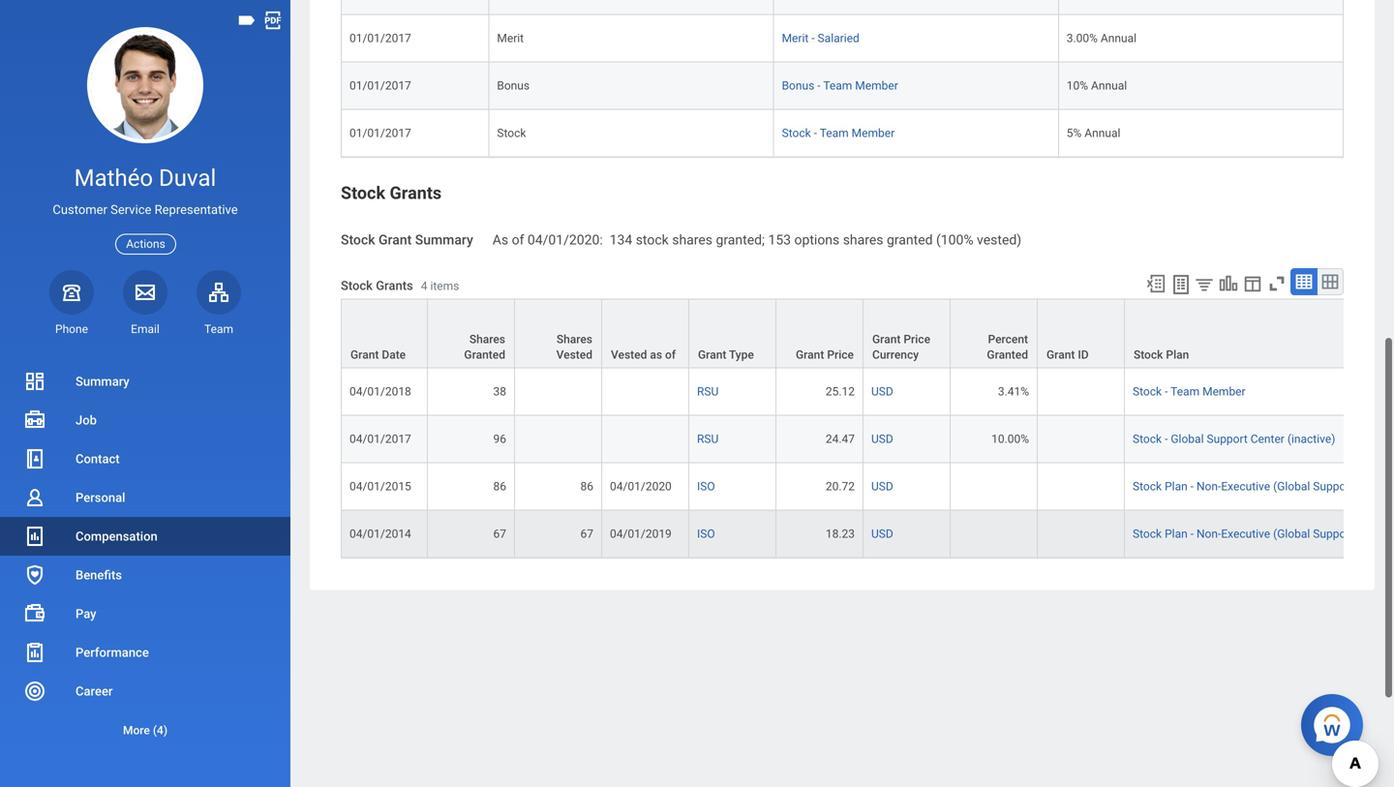 Task type: describe. For each thing, give the bounding box(es) containing it.
actions
[[126, 237, 165, 251]]

profile
[[380, 76, 420, 92]]

benefits
[[76, 568, 122, 582]]

2 team member from the top
[[504, 38, 592, 54]]

global modern services sa (france)
[[504, 151, 721, 167]]

performance link
[[0, 633, 290, 672]]

2 horizontal spatial plan
[[861, 236, 885, 249]]

customer
[[53, 203, 107, 217]]

0.00
[[1067, 320, 1089, 334]]

email
[[131, 322, 160, 336]]

compensation inside list
[[76, 529, 158, 544]]

type
[[524, 236, 549, 249]]

benefits link
[[0, 556, 290, 594]]

compensation for compensation package
[[341, 1, 429, 17]]

merit - salaried
[[782, 367, 860, 381]]

view team image
[[207, 281, 230, 304]]

effective
[[350, 236, 396, 249]]

merit - salaried link
[[782, 364, 860, 381]]

package
[[433, 1, 485, 17]]

summary
[[76, 374, 129, 389]]

seniority allowance
[[782, 320, 883, 334]]

dynamic calculated
[[497, 320, 600, 334]]

contact
[[76, 452, 120, 466]]

1 team member link from the top
[[504, 0, 592, 17]]

- right 26,500.00 in the top of the page
[[637, 113, 641, 129]]

(france)
[[671, 151, 721, 167]]

total
[[341, 113, 371, 129]]

01/01/2017 for merit
[[350, 367, 411, 381]]

7 row from the top
[[341, 634, 1394, 704]]

bonus for bonus - team member
[[782, 415, 815, 428]]

stock grants
[[341, 519, 442, 539]]

grade for grade profile
[[341, 76, 377, 92]]

- for stock - global support center (inactive)
[[1165, 768, 1168, 782]]

plan type button
[[489, 218, 773, 255]]

allowance
[[830, 320, 883, 334]]

eur for 0.00
[[1092, 320, 1114, 334]]

stock for stock grants
[[341, 519, 385, 539]]

more (4) button
[[0, 711, 290, 749]]

- for france - province
[[548, 76, 552, 92]]

18,000.00 - 26,500.00 - 35,000.00 eur annual link
[[504, 109, 777, 129]]

france
[[504, 76, 545, 92]]

team up france
[[504, 38, 538, 54]]

row containing effective date
[[341, 217, 1344, 256]]

compensation link
[[0, 517, 290, 556]]

representative
[[155, 203, 238, 217]]

phone button
[[49, 270, 94, 337]]

annual for 10% annual
[[1091, 415, 1127, 428]]

stock - global support center (inactive) link
[[1133, 768, 1336, 782]]

1 team member from the top
[[504, 1, 592, 17]]

company
[[341, 151, 398, 167]]

stock grants group
[[341, 517, 1394, 787]]

1 calculated from the left
[[545, 320, 600, 334]]

annual up 0.00 eur monthly  calculated on 03/07/2024
[[1145, 273, 1181, 286]]

annual right 35,000.00
[[735, 113, 777, 129]]

personal link
[[0, 478, 290, 517]]

more
[[123, 724, 150, 737]]

pay image
[[23, 602, 46, 625]]

team inside bonus - team member link
[[823, 415, 852, 428]]

tag image
[[236, 10, 258, 31]]

job
[[76, 413, 97, 427]]

salaried
[[818, 367, 860, 381]]

more (4) button
[[0, 719, 290, 742]]

bonus - team member link
[[782, 411, 898, 428]]

row containing 04/01/2020
[[341, 256, 1344, 304]]

effective date
[[350, 236, 423, 249]]

benefits image
[[23, 563, 46, 587]]

stock grants button
[[341, 519, 442, 539]]

18,000.00
[[504, 113, 564, 129]]

job link
[[0, 401, 290, 440]]

(inactive)
[[1288, 768, 1336, 782]]

18,000.00 - 26,500.00 - 35,000.00 eur annual
[[504, 113, 777, 129]]

25,077.00 eur annual
[[1067, 273, 1181, 286]]

- for 18,000.00 - 26,500.00 - 35,000.00 eur annual
[[567, 113, 571, 129]]

career
[[76, 684, 113, 699]]

province
[[556, 76, 608, 92]]

seniority
[[782, 320, 827, 334]]

5 row from the top
[[341, 398, 1344, 446]]

career link
[[0, 672, 290, 711]]

support
[[1207, 768, 1248, 782]]

customer service representative
[[53, 203, 238, 217]]

seniority allowance link
[[782, 316, 883, 334]]

assignments
[[369, 197, 443, 212]]

(4)
[[153, 724, 168, 737]]

annual for 5% annual
[[1085, 462, 1121, 476]]

career image
[[23, 680, 46, 703]]

grants
[[390, 519, 442, 539]]

navigation pane region
[[0, 0, 290, 787]]

merit for merit
[[497, 367, 524, 381]]

date
[[399, 236, 423, 249]]

3.00% annual
[[1067, 367, 1137, 381]]

grade profile
[[341, 76, 420, 92]]

base
[[374, 113, 404, 129]]

list containing summary
[[0, 362, 290, 749]]

annual for 3.00% annual
[[1101, 367, 1137, 381]]

- for merit - salaried
[[812, 367, 815, 381]]

summary link
[[0, 362, 290, 401]]



Task type: locate. For each thing, give the bounding box(es) containing it.
stock - team member link
[[782, 458, 895, 476]]

2 vertical spatial compensation
[[76, 529, 158, 544]]

list
[[0, 362, 290, 749]]

0 vertical spatial compensation
[[341, 1, 429, 17]]

member
[[542, 1, 592, 17], [542, 38, 592, 54], [855, 415, 898, 428], [852, 462, 895, 476]]

- right france
[[548, 76, 552, 92]]

bonus down merit - salaried
[[782, 415, 815, 428]]

3 row from the top
[[341, 304, 1344, 351]]

1 vertical spatial pay
[[76, 607, 96, 621]]

pay right base
[[408, 113, 430, 129]]

0 vertical spatial global
[[504, 151, 543, 167]]

1 vertical spatial compensation
[[783, 236, 859, 249]]

10% annual
[[1067, 415, 1127, 428]]

2 row from the top
[[341, 256, 1344, 304]]

0 horizontal spatial pay
[[76, 607, 96, 621]]

stock - global support center (inactive)
[[1133, 768, 1336, 782]]

1 01/01/2017 from the top
[[350, 367, 411, 381]]

03/07/2024
[[1237, 320, 1299, 334]]

1 vertical spatial global
[[1171, 768, 1204, 782]]

1 horizontal spatial plan
[[498, 236, 521, 249]]

plan up the allowance
[[861, 236, 885, 249]]

stock
[[497, 462, 526, 476], [782, 462, 811, 476], [341, 519, 385, 539], [1133, 768, 1162, 782]]

- for stock - team member
[[814, 462, 817, 476]]

grade for grade
[[341, 38, 377, 54]]

2 horizontal spatial eur
[[1121, 273, 1142, 286]]

eur right 0.00
[[1092, 320, 1114, 334]]

2 calculated from the left
[[1164, 320, 1219, 334]]

email button
[[123, 270, 167, 337]]

annual
[[735, 113, 777, 129], [1145, 273, 1181, 286], [1101, 367, 1137, 381], [1091, 415, 1127, 428], [1085, 462, 1121, 476]]

2 vertical spatial eur
[[1092, 320, 1114, 334]]

merit for merit - salaried
[[782, 367, 809, 381]]

view printable version (pdf) image
[[262, 10, 284, 31]]

compensation plan button
[[774, 218, 1058, 255]]

bonus for bonus
[[497, 415, 530, 428]]

0 horizontal spatial calculated
[[545, 320, 600, 334]]

france - province link
[[504, 72, 608, 92]]

26,500.00
[[574, 113, 634, 129]]

stock - team member
[[782, 462, 895, 476]]

compensation inside popup button
[[783, 236, 859, 249]]

column header
[[1059, 217, 1344, 256], [341, 634, 428, 704], [428, 634, 515, 704], [515, 634, 602, 704], [602, 634, 689, 704], [689, 634, 777, 704], [777, 634, 864, 704], [864, 634, 951, 704], [951, 634, 1038, 704], [1038, 634, 1125, 704]]

team down bonus - team member
[[820, 462, 849, 476]]

1 horizontal spatial global
[[1171, 768, 1204, 782]]

3.00%
[[1067, 367, 1098, 381]]

row
[[341, 217, 1344, 256], [341, 256, 1344, 304], [341, 304, 1344, 351], [341, 351, 1344, 398], [341, 398, 1344, 446], [341, 446, 1344, 493], [341, 634, 1394, 704], [341, 704, 1394, 752]]

services
[[596, 151, 647, 167]]

team right package
[[504, 1, 538, 17]]

team up stock - team member link
[[823, 415, 852, 428]]

1 vertical spatial eur
[[1121, 273, 1142, 286]]

3 01/01/2017 from the top
[[350, 462, 411, 476]]

2 team member link from the top
[[504, 34, 592, 54]]

calculated left on on the right of the page
[[1164, 320, 1219, 334]]

global modern services sa (france) link
[[504, 147, 721, 167]]

plan assignments
[[341, 197, 443, 212]]

global left support
[[1171, 768, 1204, 782]]

grade up total
[[341, 76, 377, 92]]

email mathéo duval element
[[123, 321, 167, 337]]

- left salaried at the top right
[[812, 367, 815, 381]]

phone image
[[58, 281, 85, 304]]

bonus
[[497, 415, 530, 428], [782, 415, 815, 428]]

team mathéo duval element
[[197, 321, 241, 337]]

annual right 5%
[[1085, 462, 1121, 476]]

compensation up seniority allowance link
[[783, 236, 859, 249]]

0 horizontal spatial bonus
[[497, 415, 530, 428]]

contact link
[[0, 440, 290, 478]]

center
[[1251, 768, 1285, 782]]

on
[[1222, 320, 1235, 334]]

duval
[[159, 164, 216, 192]]

0 horizontal spatial plan
[[341, 197, 366, 212]]

0 horizontal spatial compensation
[[76, 529, 158, 544]]

4 row from the top
[[341, 351, 1344, 398]]

- left 26,500.00 in the top of the page
[[567, 113, 571, 129]]

global inside row
[[1171, 768, 1204, 782]]

10%
[[1067, 415, 1088, 428]]

1 horizontal spatial compensation
[[341, 1, 429, 17]]

bonus - team member
[[782, 415, 898, 428]]

0 vertical spatial 01/01/2017
[[350, 367, 411, 381]]

1 horizontal spatial eur
[[1092, 320, 1114, 334]]

01/01/2017
[[350, 367, 411, 381], [350, 415, 411, 428], [350, 462, 411, 476]]

1 horizontal spatial calculated
[[1164, 320, 1219, 334]]

2 horizontal spatial compensation
[[783, 236, 859, 249]]

stock for stock - team member
[[782, 462, 811, 476]]

team link
[[197, 270, 241, 337]]

effective date button
[[342, 218, 488, 255]]

stock for stock
[[497, 462, 526, 476]]

1 row from the top
[[341, 217, 1344, 256]]

merit down dynamic on the left top
[[497, 367, 524, 381]]

stock inside row
[[1133, 768, 1162, 782]]

global down 18,000.00
[[504, 151, 543, 167]]

stock grant summary element
[[493, 556, 1022, 585]]

stock for stock - global support center (inactive)
[[1133, 768, 1162, 782]]

merit left salaried at the top right
[[782, 367, 809, 381]]

compensation down personal
[[76, 529, 158, 544]]

bonus down dynamic on the left top
[[497, 415, 530, 428]]

0 vertical spatial team member
[[504, 1, 592, 17]]

annual right 10%
[[1091, 415, 1127, 428]]

1 horizontal spatial bonus
[[782, 415, 815, 428]]

0 horizontal spatial merit
[[497, 367, 524, 381]]

- left support
[[1165, 768, 1168, 782]]

mail image
[[134, 281, 157, 304]]

- inside row
[[1165, 768, 1168, 782]]

mathéo duval
[[74, 164, 216, 192]]

- for bonus - team member
[[817, 415, 821, 428]]

team inside stock - team member link
[[820, 462, 849, 476]]

team inside the "team mathéo duval" element
[[204, 322, 233, 336]]

compensation plan
[[783, 236, 885, 249]]

phone mathéo duval element
[[49, 321, 94, 337]]

eur up (france)
[[707, 113, 732, 129]]

- down bonus - team member
[[814, 462, 817, 476]]

1 vertical spatial team member link
[[504, 34, 592, 54]]

phone
[[55, 322, 88, 336]]

5% annual
[[1067, 462, 1121, 476]]

france - province
[[504, 76, 608, 92]]

0 vertical spatial eur
[[707, 113, 732, 129]]

job image
[[23, 409, 46, 432]]

2 01/01/2017 from the top
[[350, 415, 411, 428]]

service
[[111, 203, 151, 217]]

plan for plan type
[[498, 236, 521, 249]]

0 vertical spatial grade
[[341, 38, 377, 54]]

-
[[548, 76, 552, 92], [567, 113, 571, 129], [637, 113, 641, 129], [812, 367, 815, 381], [817, 415, 821, 428], [814, 462, 817, 476], [1165, 768, 1168, 782]]

1 grade from the top
[[341, 38, 377, 54]]

performance image
[[23, 641, 46, 664]]

01/01/2017 for bonus
[[350, 415, 411, 428]]

annual right 3.00%
[[1101, 367, 1137, 381]]

compensation for compensation plan
[[783, 236, 859, 249]]

1 vertical spatial team member
[[504, 38, 592, 54]]

personal
[[76, 490, 125, 505]]

2 merit from the left
[[782, 367, 809, 381]]

more (4)
[[123, 724, 168, 737]]

total base pay range
[[341, 113, 472, 129]]

actions button
[[115, 234, 176, 254]]

2 grade from the top
[[341, 76, 377, 92]]

monthly
[[1116, 320, 1158, 334]]

grade up 'grade profile'
[[341, 38, 377, 54]]

pay
[[408, 113, 430, 129], [76, 607, 96, 621]]

pay inside navigation pane region
[[76, 607, 96, 621]]

1 bonus from the left
[[497, 415, 530, 428]]

personal image
[[23, 486, 46, 509]]

5%
[[1067, 462, 1082, 476]]

stock - global support center (inactive) row
[[341, 752, 1394, 787]]

eur
[[707, 113, 732, 129], [1121, 273, 1142, 286], [1092, 320, 1114, 334]]

calculated
[[545, 320, 600, 334], [1164, 320, 1219, 334]]

1 horizontal spatial pay
[[408, 113, 430, 129]]

compensation left package
[[341, 1, 429, 17]]

team member link
[[504, 0, 592, 17], [504, 34, 592, 54]]

01/01/2017 for stock
[[350, 462, 411, 476]]

contact image
[[23, 447, 46, 471]]

eur for 25,077.00
[[1121, 273, 1142, 286]]

1 horizontal spatial merit
[[782, 367, 809, 381]]

35,000.00
[[644, 113, 704, 129]]

plan type
[[498, 236, 549, 249]]

1 vertical spatial grade
[[341, 76, 377, 92]]

range
[[433, 113, 472, 129]]

6 row from the top
[[341, 446, 1344, 493]]

1 merit from the left
[[497, 367, 524, 381]]

plan
[[341, 197, 366, 212], [498, 236, 521, 249], [861, 236, 885, 249]]

pay down benefits
[[76, 607, 96, 621]]

25,077.00
[[1067, 273, 1118, 286]]

merit
[[497, 367, 524, 381], [782, 367, 809, 381]]

calculated right dynamic on the left top
[[545, 320, 600, 334]]

2 bonus from the left
[[782, 415, 815, 428]]

compensation image
[[23, 525, 46, 548]]

04/01/2020
[[350, 273, 411, 286]]

8 row from the top
[[341, 704, 1394, 752]]

0 horizontal spatial global
[[504, 151, 543, 167]]

0 vertical spatial pay
[[408, 113, 430, 129]]

eur right 25,077.00
[[1121, 273, 1142, 286]]

compensation
[[341, 1, 429, 17], [783, 236, 859, 249], [76, 529, 158, 544]]

1 vertical spatial 01/01/2017
[[350, 415, 411, 428]]

dynamic
[[497, 320, 542, 334]]

plan up effective
[[341, 197, 366, 212]]

compensation package
[[341, 1, 485, 17]]

0.00 eur monthly  calculated on 03/07/2024
[[1067, 320, 1299, 334]]

0 vertical spatial team member link
[[504, 0, 592, 17]]

summary image
[[23, 370, 46, 393]]

performance
[[76, 645, 149, 660]]

0 horizontal spatial eur
[[707, 113, 732, 129]]

mathéo
[[74, 164, 153, 192]]

- down merit - salaried
[[817, 415, 821, 428]]

row containing dynamic calculated
[[341, 304, 1344, 351]]

modern
[[546, 151, 593, 167]]

plan for plan assignments
[[341, 197, 366, 212]]

plan left type
[[498, 236, 521, 249]]

2 vertical spatial 01/01/2017
[[350, 462, 411, 476]]

cell
[[489, 256, 774, 304], [774, 256, 1059, 304], [341, 704, 428, 752], [428, 704, 515, 752], [515, 704, 602, 752], [602, 704, 689, 752], [689, 704, 777, 752], [777, 704, 864, 752], [864, 704, 951, 752], [951, 704, 1038, 752], [1038, 704, 1125, 752], [1125, 704, 1394, 752], [341, 752, 428, 787], [428, 752, 515, 787], [515, 752, 602, 787], [602, 752, 689, 787], [689, 752, 777, 787], [777, 752, 864, 787], [864, 752, 951, 787], [951, 752, 1038, 787], [1038, 752, 1125, 787]]

team down view team image at the left of the page
[[204, 322, 233, 336]]



Task type: vqa. For each thing, say whether or not it's contained in the screenshot.
Relational within the row element
no



